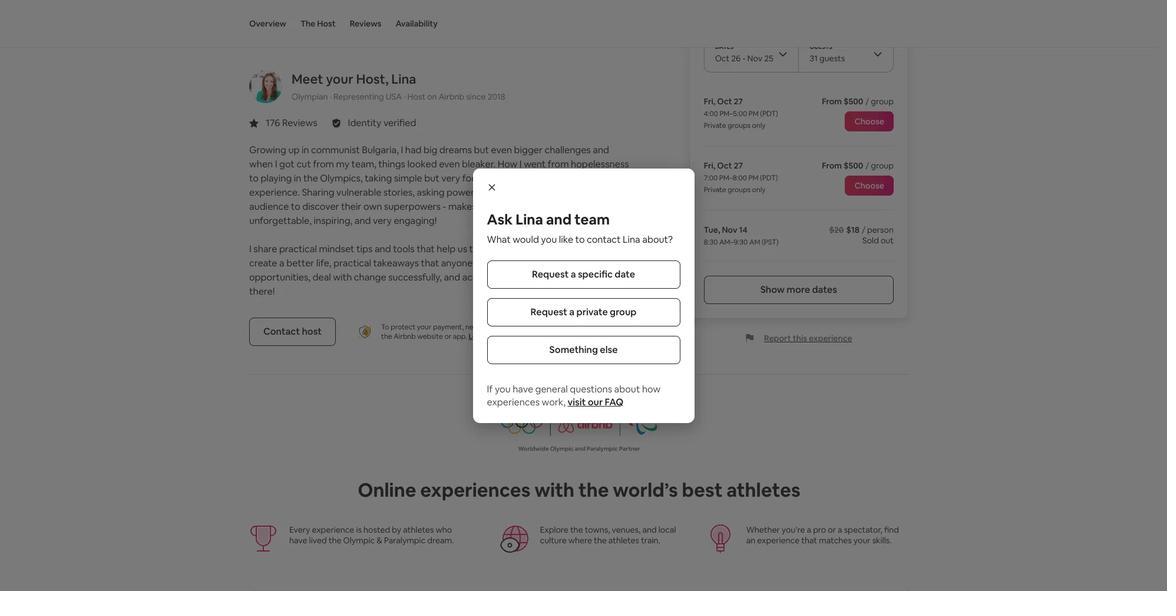 Task type: describe. For each thing, give the bounding box(es) containing it.
who
[[436, 524, 452, 535]]

our inside i share practical mindset tips and tools that help us transform our circumstances and create a better life, practical takeaways that anyone can apply to turn obstacles into opportunities, deal with change successfully, and achieve big goals. i can't wait to see you there!
[[515, 243, 529, 255]]

fri, for fri, oct 27 7:00 pm–8:00 pm (pdt) private groups only
[[704, 160, 716, 171]]

more for show
[[787, 283, 810, 296]]

1 · from the left
[[330, 91, 332, 102]]

explore
[[540, 524, 569, 535]]

1 horizontal spatial with
[[535, 478, 575, 502]]

achieve
[[462, 271, 496, 283]]

and inside explore the towns, venues, and local culture where the athletes train.
[[643, 524, 657, 535]]

report this experience
[[764, 333, 852, 344]]

identity verified
[[348, 117, 416, 129]]

airbnb inside to protect your payment, never transfer money or communicate outside of the airbnb website or app.
[[394, 332, 416, 341]]

growing
[[249, 144, 286, 156]]

whether you're a pro or a spectator, find an experience that matches your skills.
[[746, 524, 899, 546]]

time
[[495, 200, 515, 213]]

takeaways
[[373, 257, 419, 269]]

never
[[465, 322, 484, 332]]

0 vertical spatial my
[[336, 158, 349, 170]]

1 horizontal spatial olympic
[[550, 445, 574, 453]]

mindset
[[319, 243, 354, 255]]

dates
[[812, 283, 837, 296]]

pm for fri, oct 27 4:00 pm–5:00 pm (pdt) private groups only
[[749, 109, 759, 118]]

overview button
[[249, 0, 286, 47]]

from $500 / group for fri, oct 27 7:00 pm–8:00 pm (pdt) private groups only
[[822, 160, 894, 171]]

show more dates
[[761, 283, 837, 296]]

1 vertical spatial but
[[424, 172, 439, 184]]

is inside every experience is hosted by athletes who have lived the olympic & paralympic dream.
[[356, 524, 362, 535]]

payment,
[[433, 322, 464, 332]]

choose for fri, oct 27 7:00 pm–8:00 pm (pdt) private groups only
[[855, 180, 884, 191]]

/ for fri, oct 27 7:00 pm–8:00 pm (pdt) private groups only
[[866, 160, 869, 171]]

oct for fri, oct 27 4:00 pm–5:00 pm (pdt) private groups only
[[717, 96, 732, 107]]

and up hopelessness
[[593, 144, 609, 156]]

the up towns,
[[579, 478, 609, 502]]

0 vertical spatial in
[[302, 144, 309, 156]]

14
[[739, 224, 748, 235]]

lived
[[309, 535, 327, 546]]

oct for fri, oct 27 7:00 pm–8:00 pm (pdt) private groups only
[[717, 160, 732, 171]]

i left had
[[401, 144, 403, 156]]

would
[[513, 233, 539, 245]]

bleaker.
[[462, 158, 496, 170]]

date
[[615, 268, 635, 280]]

best
[[682, 478, 723, 502]]

1 horizontal spatial but
[[474, 144, 489, 156]]

matches
[[819, 535, 852, 546]]

27 for fri, oct 27 4:00 pm–5:00 pm (pdt) private groups only
[[734, 96, 743, 107]]

to protect your payment, never transfer money or communicate outside of the airbnb website or app.
[[381, 322, 624, 341]]

1 horizontal spatial or
[[537, 322, 543, 332]]

towns,
[[585, 524, 610, 535]]

private for fri, oct 27 4:00 pm–5:00 pm (pdt) private groups only
[[704, 121, 726, 130]]

how
[[642, 383, 661, 395]]

you're
[[782, 524, 805, 535]]

paralympic inside every experience is hosted by athletes who have lived the olympic & paralympic dream.
[[384, 535, 426, 546]]

4:00
[[704, 109, 718, 118]]

host
[[302, 325, 322, 338]]

have inside every experience is hosted by athletes who have lived the olympic & paralympic dream.
[[289, 535, 307, 546]]

only for fri, oct 27 7:00 pm–8:00 pm (pdt) private groups only
[[752, 185, 766, 194]]

choose link for fri, oct 27 7:00 pm–8:00 pm (pdt) private groups only
[[845, 176, 894, 196]]

(pdt) for fri, oct 27 7:00 pm–8:00 pm (pdt) private groups only
[[760, 173, 778, 183]]

visit our faq link
[[568, 396, 624, 408]]

2 · from the left
[[404, 91, 406, 102]]

deal
[[313, 271, 331, 283]]

0 vertical spatial athletes
[[727, 478, 801, 502]]

or inside whether you're a pro or a spectator, find an experience that matches your skills.
[[828, 524, 836, 535]]

apply
[[493, 257, 516, 269]]

better
[[286, 257, 314, 269]]

tips
[[357, 243, 373, 255]]

1 vertical spatial very
[[373, 214, 392, 227]]

0 horizontal spatial or
[[445, 332, 452, 341]]

pm for fri, oct 27 7:00 pm–8:00 pm (pdt) private groups only
[[749, 173, 759, 183]]

you inside if you have general questions about how experiences work,
[[495, 383, 511, 395]]

communicate
[[545, 322, 590, 332]]

and down anyone
[[444, 271, 460, 283]]

groups for fri, oct 27 7:00 pm–8:00 pm (pdt) private groups only
[[728, 185, 751, 194]]

have inside if you have general questions about how experiences work,
[[513, 383, 533, 395]]

to inside ask lina and team what would you like to contact lina about?
[[575, 233, 585, 245]]

groups for fri, oct 27 4:00 pm–5:00 pm (pdt) private groups only
[[728, 121, 751, 130]]

1 vertical spatial practical
[[334, 257, 371, 269]]

choose for fri, oct 27 4:00 pm–5:00 pm (pdt) private groups only
[[855, 116, 884, 127]]

$20
[[829, 224, 844, 235]]

create
[[249, 257, 277, 269]]

visit our faq
[[568, 396, 624, 408]]

1 vertical spatial that
[[421, 257, 439, 269]]

obstacles
[[550, 257, 592, 269]]

of inside growing up in communist bulgaria, i had big dreams but even bigger challenges and when i got cut from my team, things looked even bleaker. how i went from hopelessness to playing in the olympics, taking simple but very focused steps,  is at the heart of my experience. sharing vulnerable stories, asking powerful questions, and guiding the audience to discover their own superpowers - makes the time we'll spend together unforgettable, inspiring, and very engaging!
[[589, 172, 598, 184]]

verified
[[384, 117, 416, 129]]

bigger
[[514, 144, 543, 156]]

i right how
[[520, 158, 522, 170]]

went
[[524, 158, 546, 170]]

something
[[550, 343, 598, 356]]

and up online experiences with the world's best athletes
[[575, 445, 586, 453]]

person
[[867, 224, 894, 235]]

faq
[[605, 396, 624, 408]]

and down own
[[355, 214, 371, 227]]

the down the cut
[[303, 172, 318, 184]]

app.
[[453, 332, 467, 341]]

176
[[266, 117, 280, 129]]

life,
[[316, 257, 332, 269]]

request a specific date
[[532, 268, 635, 280]]

the inside to protect your payment, never transfer money or communicate outside of the airbnb website or app.
[[381, 332, 392, 341]]

request for request a private group
[[531, 306, 567, 318]]

and right tips
[[375, 243, 391, 255]]

dreams
[[439, 144, 472, 156]]

ask
[[487, 210, 513, 228]]

to up unforgettable,
[[291, 200, 300, 213]]

1 horizontal spatial our
[[588, 396, 603, 408]]

more for learn
[[489, 332, 506, 341]]

contact
[[263, 325, 300, 338]]

0 horizontal spatial even
[[439, 158, 460, 170]]

unforgettable,
[[249, 214, 312, 227]]

help
[[437, 243, 456, 255]]

cut
[[297, 158, 311, 170]]

transform
[[469, 243, 513, 255]]

powerful
[[447, 186, 486, 199]]

/ inside $20 $18 / person sold out
[[862, 224, 866, 235]]

the right at
[[547, 172, 562, 184]]

from for fri, oct 27 7:00 pm–8:00 pm (pdt) private groups only
[[822, 160, 842, 171]]

change
[[354, 271, 386, 283]]

up
[[288, 144, 300, 156]]

focused
[[462, 172, 498, 184]]

experience inside every experience is hosted by athletes who have lived the olympic & paralympic dream.
[[312, 524, 354, 535]]

$18
[[846, 224, 860, 235]]

you inside ask lina and team what would you like to contact lina about?
[[541, 233, 557, 245]]

can't
[[545, 271, 567, 283]]

experience inside whether you're a pro or a spectator, find an experience that matches your skills.
[[757, 535, 800, 546]]

olympics,
[[320, 172, 363, 184]]

meet your host, lina olympian · representing usa · host on airbnb since 2018
[[292, 71, 505, 102]]

outside
[[591, 322, 616, 332]]

the left time
[[479, 200, 493, 213]]

and down at
[[534, 186, 551, 199]]

learn
[[469, 332, 487, 341]]

looked
[[407, 158, 437, 170]]

a up communicate
[[569, 306, 575, 318]]

questions,
[[488, 186, 532, 199]]

had
[[405, 144, 422, 156]]

7:00
[[704, 173, 718, 183]]

transfer
[[485, 322, 511, 332]]

worldwide
[[518, 445, 549, 453]]

tools
[[393, 243, 415, 255]]

fri, for fri, oct 27 4:00 pm–5:00 pm (pdt) private groups only
[[704, 96, 716, 107]]

host inside meet your host, lina olympian · representing usa · host on airbnb since 2018
[[407, 91, 425, 102]]

2 horizontal spatial experience
[[809, 333, 852, 344]]

your inside to protect your payment, never transfer money or communicate outside of the airbnb website or app.
[[417, 322, 432, 332]]

spend
[[538, 200, 565, 213]]

1 horizontal spatial my
[[600, 172, 614, 184]]

an
[[746, 535, 756, 546]]

to down when
[[249, 172, 259, 184]]



Task type: vqa. For each thing, say whether or not it's contained in the screenshot.
'WORLDWIDE OLYMPIC AND PARALYMPIC PARTNER'
yes



Task type: locate. For each thing, give the bounding box(es) containing it.
with right deal
[[333, 271, 352, 283]]

27 inside fri, oct 27 4:00 pm–5:00 pm (pdt) private groups only
[[734, 96, 743, 107]]

private inside fri, oct 27 4:00 pm–5:00 pm (pdt) private groups only
[[704, 121, 726, 130]]

1 choose link from the top
[[845, 111, 894, 131]]

groups inside fri, oct 27 7:00 pm–8:00 pm (pdt) private groups only
[[728, 185, 751, 194]]

/ for fri, oct 27 4:00 pm–5:00 pm (pdt) private groups only
[[866, 96, 869, 107]]

with inside i share practical mindset tips and tools that help us transform our circumstances and create a better life, practical takeaways that anyone can apply to turn obstacles into opportunities, deal with change successfully, and achieve big goals. i can't wait to see you there!
[[333, 271, 352, 283]]

reviews button
[[350, 0, 381, 47]]

you inside i share practical mindset tips and tools that help us transform our circumstances and create a better life, practical takeaways that anyone can apply to turn obstacles into opportunities, deal with change successfully, and achieve big goals. i can't wait to see you there!
[[618, 271, 634, 283]]

things
[[379, 158, 405, 170]]

0 vertical spatial lina
[[391, 71, 416, 87]]

olympian
[[292, 91, 328, 102]]

airbnb inside meet your host, lina olympian · representing usa · host on airbnb since 2018
[[439, 91, 465, 102]]

a up opportunities,
[[279, 257, 284, 269]]

27 up pm–5:00 on the top of page
[[734, 96, 743, 107]]

0 horizontal spatial your
[[326, 71, 353, 87]]

1 vertical spatial reviews
[[282, 117, 317, 129]]

$500
[[844, 96, 863, 107], [844, 160, 863, 171]]

1 vertical spatial /
[[866, 160, 869, 171]]

with up the explore
[[535, 478, 575, 502]]

something else
[[550, 343, 618, 356]]

0 vertical spatial only
[[752, 121, 766, 130]]

27 inside fri, oct 27 7:00 pm–8:00 pm (pdt) private groups only
[[734, 160, 743, 171]]

1 horizontal spatial of
[[617, 322, 624, 332]]

· right 'olympian'
[[330, 91, 332, 102]]

(pdt) right the pm–8:00
[[760, 173, 778, 183]]

0 horizontal spatial lina
[[391, 71, 416, 87]]

have left general at left bottom
[[513, 383, 533, 395]]

1 vertical spatial big
[[498, 271, 511, 283]]

big up looked
[[424, 144, 437, 156]]

their
[[341, 200, 361, 213]]

1 vertical spatial airbnb
[[394, 332, 416, 341]]

something else button
[[487, 336, 680, 364]]

1 vertical spatial pm
[[749, 173, 759, 183]]

to right "like"
[[575, 233, 585, 245]]

the right lived
[[329, 535, 341, 546]]

but up asking
[[424, 172, 439, 184]]

0 horizontal spatial experience
[[312, 524, 354, 535]]

1 pm from the top
[[749, 109, 759, 118]]

fri, inside fri, oct 27 4:00 pm–5:00 pm (pdt) private groups only
[[704, 96, 716, 107]]

on
[[427, 91, 437, 102]]

athletes right by
[[403, 524, 434, 535]]

1 vertical spatial 27
[[734, 160, 743, 171]]

pm inside fri, oct 27 4:00 pm–5:00 pm (pdt) private groups only
[[749, 109, 759, 118]]

0 vertical spatial $500
[[844, 96, 863, 107]]

0 vertical spatial have
[[513, 383, 533, 395]]

0 vertical spatial our
[[515, 243, 529, 255]]

1 horizontal spatial athletes
[[727, 478, 801, 502]]

your inside meet your host, lina olympian · representing usa · host on airbnb since 2018
[[326, 71, 353, 87]]

0 vertical spatial pm
[[749, 109, 759, 118]]

i left got
[[275, 158, 277, 170]]

steps,
[[500, 172, 526, 184]]

a inside i share practical mindset tips and tools that help us transform our circumstances and create a better life, practical takeaways that anyone can apply to turn obstacles into opportunities, deal with change successfully, and achieve big goals. i can't wait to see you there!
[[279, 257, 284, 269]]

oct
[[717, 96, 732, 107], [717, 160, 732, 171]]

paralympic left "partner"
[[587, 445, 618, 453]]

our
[[515, 243, 529, 255], [588, 396, 603, 408]]

and inside ask lina and team what would you like to contact lina about?
[[546, 210, 572, 228]]

groups down the pm–8:00
[[728, 185, 751, 194]]

0 horizontal spatial of
[[589, 172, 598, 184]]

1 vertical spatial our
[[588, 396, 603, 408]]

2 choose from the top
[[855, 180, 884, 191]]

request inside request a specific date button
[[532, 268, 569, 280]]

every experience is hosted by athletes who have lived the olympic & paralympic dream.
[[289, 524, 458, 546]]

in right up
[[302, 144, 309, 156]]

questions
[[570, 383, 612, 395]]

challenges
[[545, 144, 591, 156]]

anyone
[[441, 257, 473, 269]]

groups down pm–5:00 on the top of page
[[728, 121, 751, 130]]

meet
[[292, 71, 323, 87]]

world's
[[613, 478, 678, 502]]

the
[[301, 18, 315, 29]]

0 horizontal spatial reviews
[[282, 117, 317, 129]]

very up powerful
[[442, 172, 460, 184]]

0 vertical spatial paralympic
[[587, 445, 618, 453]]

1 horizontal spatial airbnb
[[439, 91, 465, 102]]

even down dreams
[[439, 158, 460, 170]]

1 choose from the top
[[855, 116, 884, 127]]

0 vertical spatial of
[[589, 172, 598, 184]]

oct inside fri, oct 27 7:00 pm–8:00 pm (pdt) private groups only
[[717, 160, 732, 171]]

experience right every
[[312, 524, 354, 535]]

can
[[475, 257, 491, 269]]

0 horizontal spatial have
[[289, 535, 307, 546]]

in down the cut
[[294, 172, 301, 184]]

online experiences with the world's best athletes
[[358, 478, 801, 502]]

0 horizontal spatial paralympic
[[384, 535, 426, 546]]

goals.
[[513, 271, 539, 283]]

1 vertical spatial more
[[489, 332, 506, 341]]

opportunities,
[[249, 271, 311, 283]]

2 27 from the top
[[734, 160, 743, 171]]

lina left about?
[[623, 233, 640, 245]]

olympic right worldwide
[[550, 445, 574, 453]]

more right show
[[787, 283, 810, 296]]

0 horizontal spatial more
[[489, 332, 506, 341]]

show
[[761, 283, 785, 296]]

airbnb right the on
[[439, 91, 465, 102]]

2 $500 from the top
[[844, 160, 863, 171]]

every
[[289, 524, 310, 535]]

big inside growing up in communist bulgaria, i had big dreams but even bigger challenges and when i got cut from my team, things looked even bleaker. how i went from hopelessness to playing in the olympics, taking simple but very focused steps,  is at the heart of my experience. sharing vulnerable stories, asking powerful questions, and guiding the audience to discover their own superpowers - makes the time we'll spend together unforgettable, inspiring, and very engaging!
[[424, 144, 437, 156]]

team,
[[352, 158, 376, 170]]

0 vertical spatial big
[[424, 144, 437, 156]]

$500 for fri, oct 27 7:00 pm–8:00 pm (pdt) private groups only
[[844, 160, 863, 171]]

private for fri, oct 27 7:00 pm–8:00 pm (pdt) private groups only
[[704, 185, 726, 194]]

0 horizontal spatial but
[[424, 172, 439, 184]]

and up "like"
[[546, 210, 572, 228]]

1 horizontal spatial experience
[[757, 535, 800, 546]]

1 horizontal spatial even
[[491, 144, 512, 156]]

superpowers
[[384, 200, 441, 213]]

1 from from the left
[[313, 158, 334, 170]]

1 horizontal spatial paralympic
[[587, 445, 618, 453]]

1 vertical spatial with
[[535, 478, 575, 502]]

2 horizontal spatial lina
[[623, 233, 640, 245]]

the left the website
[[381, 332, 392, 341]]

2 vertical spatial you
[[495, 383, 511, 395]]

practical down tips
[[334, 257, 371, 269]]

big inside i share practical mindset tips and tools that help us transform our circumstances and create a better life, practical takeaways that anyone can apply to turn obstacles into opportunities, deal with change successfully, and achieve big goals. i can't wait to see you there!
[[498, 271, 511, 283]]

reviews right the host
[[350, 18, 381, 29]]

you right if
[[495, 383, 511, 395]]

0 vertical spatial with
[[333, 271, 352, 283]]

0 vertical spatial private
[[704, 121, 726, 130]]

from $500 / group for fri, oct 27 4:00 pm–5:00 pm (pdt) private groups only
[[822, 96, 894, 107]]

2 (pdt) from the top
[[760, 173, 778, 183]]

0 horizontal spatial practical
[[279, 243, 317, 255]]

2 horizontal spatial or
[[828, 524, 836, 535]]

group
[[871, 96, 894, 107], [871, 160, 894, 171], [610, 306, 637, 318]]

the left towns,
[[570, 524, 583, 535]]

at
[[536, 172, 545, 184]]

1 horizontal spatial your
[[417, 322, 432, 332]]

0 horizontal spatial is
[[356, 524, 362, 535]]

0 vertical spatial very
[[442, 172, 460, 184]]

only up fri, oct 27 7:00 pm–8:00 pm (pdt) private groups only
[[752, 121, 766, 130]]

a left the pro in the bottom of the page
[[807, 524, 811, 535]]

we'll
[[517, 200, 536, 213]]

only up 'tue, nov 14 8:30 am–9:30 am (pst)'
[[752, 185, 766, 194]]

or right the pro in the bottom of the page
[[828, 524, 836, 535]]

0 vertical spatial airbnb
[[439, 91, 465, 102]]

paralympic right &
[[384, 535, 426, 546]]

group for fri, oct 27 7:00 pm–8:00 pm (pdt) private groups only
[[871, 160, 894, 171]]

only inside fri, oct 27 4:00 pm–5:00 pm (pdt) private groups only
[[752, 121, 766, 130]]

27 up the pm–8:00
[[734, 160, 743, 171]]

airbnb right to
[[394, 332, 416, 341]]

or right money
[[537, 322, 543, 332]]

this
[[793, 333, 807, 344]]

2 only from the top
[[752, 185, 766, 194]]

private inside fri, oct 27 7:00 pm–8:00 pm (pdt) private groups only
[[704, 185, 726, 194]]

1 from from the top
[[822, 96, 842, 107]]

that left matches
[[802, 535, 817, 546]]

1 vertical spatial olympic
[[343, 535, 375, 546]]

pm right pm–5:00 on the top of page
[[749, 109, 759, 118]]

request a private group button
[[487, 298, 680, 326]]

big down apply
[[498, 271, 511, 283]]

0 vertical spatial from $500 / group
[[822, 96, 894, 107]]

0 vertical spatial you
[[541, 233, 557, 245]]

1 vertical spatial lina
[[516, 210, 543, 228]]

0 horizontal spatial ·
[[330, 91, 332, 102]]

that inside whether you're a pro or a spectator, find an experience that matches your skills.
[[802, 535, 817, 546]]

/
[[866, 96, 869, 107], [866, 160, 869, 171], [862, 224, 866, 235]]

1 vertical spatial request
[[531, 306, 567, 318]]

taking
[[365, 172, 392, 184]]

to left see
[[589, 271, 599, 283]]

nov
[[722, 224, 737, 235]]

turn
[[530, 257, 548, 269]]

1 vertical spatial in
[[294, 172, 301, 184]]

(pdt) inside fri, oct 27 7:00 pm–8:00 pm (pdt) private groups only
[[760, 173, 778, 183]]

1 oct from the top
[[717, 96, 732, 107]]

tue,
[[704, 224, 720, 235]]

host right the
[[317, 18, 336, 29]]

1 vertical spatial host
[[407, 91, 425, 102]]

private down 7:00
[[704, 185, 726, 194]]

availability
[[396, 18, 438, 29]]

you left "like"
[[541, 233, 557, 245]]

and up into on the top right of page
[[596, 243, 613, 255]]

request inside request a private group button
[[531, 306, 567, 318]]

1 vertical spatial choose link
[[845, 176, 894, 196]]

about?
[[642, 233, 673, 245]]

you right see
[[618, 271, 634, 283]]

· right 'usa'
[[404, 91, 406, 102]]

my down hopelessness
[[600, 172, 614, 184]]

oct inside fri, oct 27 4:00 pm–5:00 pm (pdt) private groups only
[[717, 96, 732, 107]]

1 27 from the top
[[734, 96, 743, 107]]

lina up 'usa'
[[391, 71, 416, 87]]

the up together
[[587, 186, 602, 199]]

2 horizontal spatial you
[[618, 271, 634, 283]]

oct up the pm–8:00
[[717, 160, 732, 171]]

2 vertical spatial lina
[[623, 233, 640, 245]]

2 groups from the top
[[728, 185, 751, 194]]

my up olympics,
[[336, 158, 349, 170]]

0 horizontal spatial olympic
[[343, 535, 375, 546]]

my
[[336, 158, 349, 170], [600, 172, 614, 184]]

1 horizontal spatial is
[[528, 172, 534, 184]]

is left at
[[528, 172, 534, 184]]

discover
[[302, 200, 339, 213]]

1 horizontal spatial ·
[[404, 91, 406, 102]]

group for fri, oct 27 4:00 pm–5:00 pm (pdt) private groups only
[[871, 96, 894, 107]]

0 vertical spatial fri,
[[704, 96, 716, 107]]

1 vertical spatial choose
[[855, 180, 884, 191]]

and left local
[[643, 524, 657, 535]]

1 vertical spatial fri,
[[704, 160, 716, 171]]

is inside growing up in communist bulgaria, i had big dreams but even bigger challenges and when i got cut from my team, things looked even bleaker. how i went from hopelessness to playing in the olympics, taking simple but very focused steps,  is at the heart of my experience. sharing vulnerable stories, asking powerful questions, and guiding the audience to discover their own superpowers - makes the time we'll spend together unforgettable, inspiring, and very engaging!
[[528, 172, 534, 184]]

specific
[[578, 268, 613, 280]]

1 horizontal spatial reviews
[[350, 18, 381, 29]]

protect
[[391, 322, 415, 332]]

but up "bleaker."
[[474, 144, 489, 156]]

representing
[[333, 91, 384, 102]]

1 horizontal spatial lina
[[516, 210, 543, 228]]

0 vertical spatial choose link
[[845, 111, 894, 131]]

(pdt) inside fri, oct 27 4:00 pm–5:00 pm (pdt) private groups only
[[760, 109, 778, 118]]

(pst)
[[762, 237, 779, 247]]

(pdt) right pm–5:00 on the top of page
[[760, 109, 778, 118]]

1 vertical spatial your
[[417, 322, 432, 332]]

from for fri, oct 27 4:00 pm–5:00 pm (pdt) private groups only
[[822, 96, 842, 107]]

1 horizontal spatial more
[[787, 283, 810, 296]]

to up goals.
[[518, 257, 528, 269]]

$500 for fri, oct 27 4:00 pm–5:00 pm (pdt) private groups only
[[844, 96, 863, 107]]

0 vertical spatial that
[[417, 243, 435, 255]]

2 from $500 / group from the top
[[822, 160, 894, 171]]

0 vertical spatial even
[[491, 144, 512, 156]]

1 vertical spatial you
[[618, 271, 634, 283]]

0 horizontal spatial airbnb
[[394, 332, 416, 341]]

a right the pro in the bottom of the page
[[838, 524, 842, 535]]

reviews right 176
[[282, 117, 317, 129]]

practical up the 'better'
[[279, 243, 317, 255]]

only for fri, oct 27 4:00 pm–5:00 pm (pdt) private groups only
[[752, 121, 766, 130]]

the inside every experience is hosted by athletes who have lived the olympic & paralympic dream.
[[329, 535, 341, 546]]

tue, nov 14 8:30 am–9:30 am (pst)
[[704, 224, 779, 247]]

1 fri, from the top
[[704, 96, 716, 107]]

simple
[[394, 172, 422, 184]]

0 vertical spatial groups
[[728, 121, 751, 130]]

1 horizontal spatial big
[[498, 271, 511, 283]]

1 $500 from the top
[[844, 96, 863, 107]]

very down own
[[373, 214, 392, 227]]

athletes inside every experience is hosted by athletes who have lived the olympic & paralympic dream.
[[403, 524, 434, 535]]

0 vertical spatial 27
[[734, 96, 743, 107]]

of inside to protect your payment, never transfer money or communicate outside of the airbnb website or app.
[[617, 322, 624, 332]]

experience right this
[[809, 333, 852, 344]]

request for request a specific date
[[532, 268, 569, 280]]

work,
[[542, 396, 566, 408]]

27 for fri, oct 27 7:00 pm–8:00 pm (pdt) private groups only
[[734, 160, 743, 171]]

0 vertical spatial choose
[[855, 116, 884, 127]]

pm inside fri, oct 27 7:00 pm–8:00 pm (pdt) private groups only
[[749, 173, 759, 183]]

private down 4:00
[[704, 121, 726, 130]]

0 vertical spatial practical
[[279, 243, 317, 255]]

in
[[302, 144, 309, 156], [294, 172, 301, 184]]

about
[[614, 383, 640, 395]]

1 from $500 / group from the top
[[822, 96, 894, 107]]

groups
[[728, 121, 751, 130], [728, 185, 751, 194]]

0 horizontal spatial very
[[373, 214, 392, 227]]

lina inside meet your host, lina olympian · representing usa · host on airbnb since 2018
[[391, 71, 416, 87]]

partner
[[619, 445, 640, 453]]

0 horizontal spatial my
[[336, 158, 349, 170]]

choose
[[855, 116, 884, 127], [855, 180, 884, 191]]

usa
[[386, 91, 402, 102]]

ask lina and team what would you like to contact lina about?
[[487, 210, 673, 245]]

overview
[[249, 18, 286, 29]]

1 vertical spatial groups
[[728, 185, 751, 194]]

athletes train.
[[609, 535, 660, 546]]

sold
[[863, 235, 879, 246]]

a right can't
[[571, 268, 576, 280]]

visit
[[568, 396, 586, 408]]

2 private from the top
[[704, 185, 726, 194]]

learn more link
[[469, 332, 506, 341]]

0 vertical spatial but
[[474, 144, 489, 156]]

0 vertical spatial olympic
[[550, 445, 574, 453]]

athletes up whether
[[727, 478, 801, 502]]

learn more about the host, lina. image
[[249, 70, 282, 103], [249, 70, 282, 103]]

of down hopelessness
[[589, 172, 598, 184]]

i left share
[[249, 243, 252, 255]]

olympic inside every experience is hosted by athletes who have lived the olympic & paralympic dream.
[[343, 535, 375, 546]]

oct up pm–5:00 on the top of page
[[717, 96, 732, 107]]

fri, inside fri, oct 27 7:00 pm–8:00 pm (pdt) private groups only
[[704, 160, 716, 171]]

your right protect
[[417, 322, 432, 332]]

where
[[569, 535, 592, 546]]

1 (pdt) from the top
[[760, 109, 778, 118]]

airbnb
[[439, 91, 465, 102], [394, 332, 416, 341]]

group inside button
[[610, 306, 637, 318]]

choose link for fri, oct 27 4:00 pm–5:00 pm (pdt) private groups only
[[845, 111, 894, 131]]

experiences up who
[[420, 478, 531, 502]]

2 vertical spatial that
[[802, 535, 817, 546]]

experience.
[[249, 186, 300, 199]]

the host
[[301, 18, 336, 29]]

1 groups from the top
[[728, 121, 751, 130]]

but
[[474, 144, 489, 156], [424, 172, 439, 184]]

1 horizontal spatial host
[[407, 91, 425, 102]]

you
[[541, 233, 557, 245], [618, 271, 634, 283], [495, 383, 511, 395]]

0 vertical spatial more
[[787, 283, 810, 296]]

host inside the host button
[[317, 18, 336, 29]]

2 vertical spatial group
[[610, 306, 637, 318]]

1 vertical spatial my
[[600, 172, 614, 184]]

circumstances
[[531, 243, 594, 255]]

experience right an
[[757, 535, 800, 546]]

host left the on
[[407, 91, 425, 102]]

a
[[279, 257, 284, 269], [571, 268, 576, 280], [569, 306, 575, 318], [807, 524, 811, 535], [838, 524, 842, 535]]

1 horizontal spatial from
[[548, 158, 569, 170]]

1 only from the top
[[752, 121, 766, 130]]

0 horizontal spatial our
[[515, 243, 529, 255]]

contact host
[[263, 325, 322, 338]]

1 vertical spatial experiences
[[420, 478, 531, 502]]

share
[[254, 243, 277, 255]]

1 private from the top
[[704, 121, 726, 130]]

host,
[[356, 71, 389, 87]]

even up how
[[491, 144, 512, 156]]

2 from from the top
[[822, 160, 842, 171]]

your up representing
[[326, 71, 353, 87]]

heart
[[564, 172, 587, 184]]

1 vertical spatial oct
[[717, 160, 732, 171]]

2 oct from the top
[[717, 160, 732, 171]]

i
[[401, 144, 403, 156], [275, 158, 277, 170], [520, 158, 522, 170], [249, 243, 252, 255], [541, 271, 543, 283]]

that up "successfully," at the top left of page
[[421, 257, 439, 269]]

2 pm from the top
[[749, 173, 759, 183]]

from down challenges
[[548, 158, 569, 170]]

the right where
[[594, 535, 607, 546]]

availability button
[[396, 0, 438, 47]]

0 horizontal spatial with
[[333, 271, 352, 283]]

0 vertical spatial host
[[317, 18, 336, 29]]

request a specific date button
[[487, 260, 680, 288]]

if you have general questions about how experiences work,
[[487, 383, 661, 408]]

groups inside fri, oct 27 4:00 pm–5:00 pm (pdt) private groups only
[[728, 121, 751, 130]]

see
[[601, 271, 616, 283]]

or left app.
[[445, 332, 452, 341]]

olympic left &
[[343, 535, 375, 546]]

2 vertical spatial /
[[862, 224, 866, 235]]

experiences inside if you have general questions about how experiences work,
[[487, 396, 540, 408]]

fri, up 7:00
[[704, 160, 716, 171]]

2 choose link from the top
[[845, 176, 894, 196]]

fri, oct 27 7:00 pm–8:00 pm (pdt) private groups only
[[704, 160, 778, 194]]

experiences down if
[[487, 396, 540, 408]]

lina up the would
[[516, 210, 543, 228]]

1 vertical spatial is
[[356, 524, 362, 535]]

2 from from the left
[[548, 158, 569, 170]]

pm right the pm–8:00
[[749, 173, 759, 183]]

fri, up 4:00
[[704, 96, 716, 107]]

your skills.
[[854, 535, 892, 546]]

lina
[[391, 71, 416, 87], [516, 210, 543, 228], [623, 233, 640, 245]]

0 vertical spatial reviews
[[350, 18, 381, 29]]

i left can't
[[541, 271, 543, 283]]

else
[[600, 343, 618, 356]]

(pdt) for fri, oct 27 4:00 pm–5:00 pm (pdt) private groups only
[[760, 109, 778, 118]]

or
[[537, 322, 543, 332], [445, 332, 452, 341], [828, 524, 836, 535]]

when
[[249, 158, 273, 170]]

2 fri, from the top
[[704, 160, 716, 171]]

our down 'questions'
[[588, 396, 603, 408]]

0 vertical spatial is
[[528, 172, 534, 184]]

only inside fri, oct 27 7:00 pm–8:00 pm (pdt) private groups only
[[752, 185, 766, 194]]



